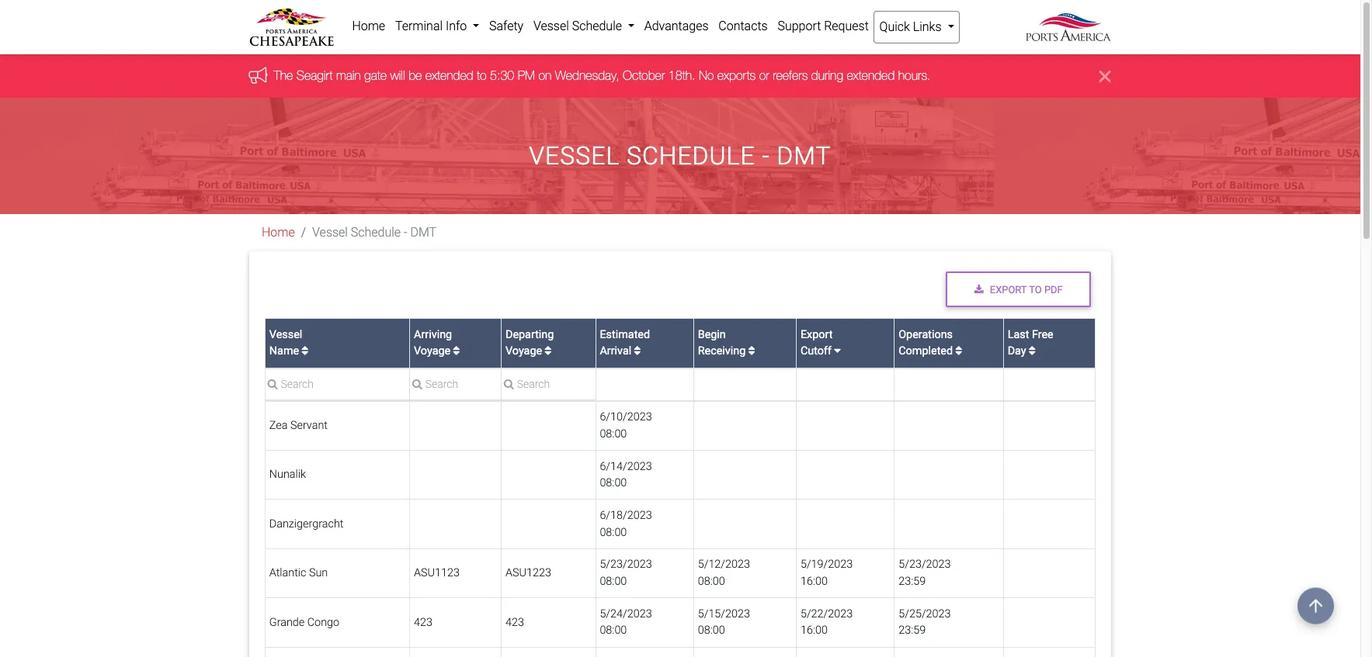 Task type: describe. For each thing, give the bounding box(es) containing it.
08:00 for 5/15/2023 08:00
[[698, 625, 725, 638]]

departing voyage
[[506, 328, 554, 358]]

2 423 from the left
[[506, 616, 524, 630]]

asu1123
[[414, 567, 460, 580]]

5/19/2023
[[801, 559, 853, 572]]

departing
[[506, 328, 554, 342]]

arrival
[[600, 345, 632, 358]]

grande congo
[[269, 616, 340, 630]]

16:00 for 5/22/2023 16:00
[[801, 625, 828, 638]]

no
[[699, 69, 715, 83]]

hours.
[[899, 69, 931, 83]]

asu1223
[[506, 567, 551, 580]]

go to top image
[[1298, 583, 1335, 620]]

begin
[[698, 328, 726, 342]]

5/12/2023 08:00
[[698, 559, 750, 589]]

terminal info
[[395, 19, 470, 33]]

or
[[760, 69, 770, 83]]

zea
[[269, 419, 288, 433]]

08:00 for 5/24/2023 08:00
[[600, 625, 627, 638]]

18th.
[[669, 69, 696, 83]]

info
[[446, 19, 467, 33]]

the seagirt main gate will be extended to 5:30 pm on wednesday, october 18th.  no exports or reefers during extended hours.
[[274, 69, 931, 83]]

congo
[[307, 616, 340, 630]]

vessel schedule
[[534, 19, 625, 33]]

0 vertical spatial -
[[762, 142, 770, 171]]

servant
[[290, 419, 328, 433]]

5/19/2023 16:00
[[801, 559, 853, 589]]

export for export cutoff
[[801, 328, 833, 342]]

pm
[[518, 69, 536, 83]]

5/23/2023 23:59
[[899, 559, 951, 589]]

will
[[391, 69, 406, 83]]

advantages
[[645, 19, 709, 33]]

0 horizontal spatial vessel schedule - dmt
[[312, 226, 437, 240]]

operations
[[899, 328, 953, 342]]

wednesday,
[[556, 69, 620, 83]]

the
[[274, 69, 294, 83]]

october
[[623, 69, 666, 83]]

links
[[913, 19, 942, 34]]

08:00 for 6/10/2023 08:00
[[600, 428, 627, 441]]

home for left home link
[[262, 226, 295, 240]]

to
[[1029, 284, 1042, 296]]

5/15/2023
[[698, 608, 750, 621]]

6/10/2023 08:00
[[600, 411, 652, 441]]

08:00 for 5/12/2023 08:00
[[698, 576, 725, 589]]

export to pdf
[[990, 284, 1063, 296]]

nunalik
[[269, 469, 306, 482]]

1 extended from the left
[[426, 69, 474, 83]]

terminal info link
[[390, 11, 484, 42]]

6/18/2023 08:00
[[600, 510, 652, 540]]

the seagirt main gate will be extended to 5:30 pm on wednesday, october 18th.  no exports or reefers during extended hours. link
[[274, 69, 931, 83]]

6/10/2023
[[600, 411, 652, 424]]

quick links link
[[874, 11, 960, 44]]

voyage for arriving voyage
[[414, 345, 451, 358]]

vessel name
[[269, 328, 302, 358]]

5/24/2023
[[600, 608, 652, 621]]

reefers
[[773, 69, 809, 83]]

main
[[337, 69, 361, 83]]

advantages link
[[640, 11, 714, 42]]

day
[[1008, 345, 1027, 358]]

be
[[409, 69, 422, 83]]

last
[[1008, 328, 1030, 342]]

quick links
[[880, 19, 945, 34]]

support request
[[778, 19, 869, 33]]



Task type: vqa. For each thing, say whether or not it's contained in the screenshot.
'Terminal' within the Terminal Info link
no



Task type: locate. For each thing, give the bounding box(es) containing it.
5/24/2023 08:00
[[600, 608, 652, 638]]

08:00 down '5/24/2023'
[[600, 625, 627, 638]]

0 horizontal spatial -
[[404, 226, 408, 240]]

export for export to pdf
[[990, 284, 1027, 296]]

seagirt
[[297, 69, 333, 83]]

0 vertical spatial 16:00
[[801, 576, 828, 589]]

1 vertical spatial export
[[801, 328, 833, 342]]

1 vertical spatial schedule
[[627, 142, 756, 171]]

on
[[539, 69, 552, 83]]

to
[[477, 69, 487, 83]]

extended right during
[[847, 69, 896, 83]]

arriving voyage
[[414, 328, 453, 358]]

2 vertical spatial schedule
[[351, 226, 401, 240]]

cutoff
[[801, 345, 832, 358]]

5/25/2023 23:59
[[899, 608, 951, 638]]

08:00 down 5/12/2023
[[698, 576, 725, 589]]

contacts
[[719, 19, 768, 33]]

2 voyage from the left
[[506, 345, 542, 358]]

export left to
[[990, 284, 1027, 296]]

1 horizontal spatial schedule
[[572, 19, 622, 33]]

1 vertical spatial 16:00
[[801, 625, 828, 638]]

2 5/23/2023 from the left
[[899, 559, 951, 572]]

0 vertical spatial export
[[990, 284, 1027, 296]]

sun
[[309, 567, 328, 580]]

0 horizontal spatial dmt
[[411, 226, 437, 240]]

-
[[762, 142, 770, 171], [404, 226, 408, 240]]

16:00 down 5/19/2023
[[801, 576, 828, 589]]

danzigergracht
[[269, 518, 344, 531]]

23:59
[[899, 576, 926, 589], [899, 625, 926, 638]]

0 vertical spatial home link
[[347, 11, 390, 42]]

1 23:59 from the top
[[899, 576, 926, 589]]

home for home link to the top
[[352, 19, 385, 33]]

08:00 down 6/14/2023
[[600, 477, 627, 490]]

5/15/2023 08:00
[[698, 608, 750, 638]]

1 vertical spatial dmt
[[411, 226, 437, 240]]

extended
[[426, 69, 474, 83], [847, 69, 896, 83]]

0 horizontal spatial 423
[[414, 616, 433, 630]]

grande
[[269, 616, 305, 630]]

0 horizontal spatial voyage
[[414, 345, 451, 358]]

zea servant
[[269, 419, 328, 433]]

0 horizontal spatial home
[[262, 226, 295, 240]]

voyage for departing voyage
[[506, 345, 542, 358]]

close image
[[1100, 67, 1112, 86]]

5/23/2023 08:00
[[600, 559, 652, 589]]

23:59 inside the 5/25/2023 23:59
[[899, 625, 926, 638]]

1 16:00 from the top
[[801, 576, 828, 589]]

2 16:00 from the top
[[801, 625, 828, 638]]

completed
[[899, 345, 953, 358]]

0 horizontal spatial schedule
[[351, 226, 401, 240]]

atlantic sun
[[269, 567, 328, 580]]

0 vertical spatial 23:59
[[899, 576, 926, 589]]

0 horizontal spatial export
[[801, 328, 833, 342]]

1 horizontal spatial 5/23/2023
[[899, 559, 951, 572]]

terminal
[[395, 19, 443, 33]]

16:00
[[801, 576, 828, 589], [801, 625, 828, 638]]

08:00 for 6/18/2023 08:00
[[600, 526, 627, 540]]

08:00 up '5/24/2023'
[[600, 576, 627, 589]]

1 horizontal spatial home link
[[347, 11, 390, 42]]

contacts link
[[714, 11, 773, 42]]

08:00 inside 5/15/2023 08:00
[[698, 625, 725, 638]]

6/14/2023
[[600, 460, 652, 474]]

voyage inside arriving voyage
[[414, 345, 451, 358]]

export to pdf link
[[947, 272, 1091, 308]]

08:00 down 6/10/2023
[[600, 428, 627, 441]]

23:59 for 5/25/2023 23:59
[[899, 625, 926, 638]]

1 horizontal spatial home
[[352, 19, 385, 33]]

16:00 inside 5/19/2023 16:00
[[801, 576, 828, 589]]

export
[[990, 284, 1027, 296], [801, 328, 833, 342]]

1 horizontal spatial export
[[990, 284, 1027, 296]]

23:59 for 5/23/2023 23:59
[[899, 576, 926, 589]]

export up cutoff
[[801, 328, 833, 342]]

16:00 down 5/22/2023 at the bottom of page
[[801, 625, 828, 638]]

1 vertical spatial vessel schedule - dmt
[[312, 226, 437, 240]]

download image
[[975, 286, 984, 296]]

1 horizontal spatial 423
[[506, 616, 524, 630]]

safety link
[[484, 11, 529, 42]]

None field
[[266, 377, 410, 401], [410, 377, 501, 401], [502, 377, 595, 401], [266, 377, 410, 401], [410, 377, 501, 401], [502, 377, 595, 401]]

the seagirt main gate will be extended to 5:30 pm on wednesday, october 18th.  no exports or reefers during extended hours. alert
[[0, 55, 1361, 98]]

2 extended from the left
[[847, 69, 896, 83]]

bullhorn image
[[249, 67, 274, 85]]

0 horizontal spatial home link
[[262, 226, 295, 240]]

receiving
[[698, 345, 746, 358]]

08:00
[[600, 428, 627, 441], [600, 477, 627, 490], [600, 526, 627, 540], [600, 576, 627, 589], [698, 576, 725, 589], [600, 625, 627, 638], [698, 625, 725, 638]]

423 down 'asu1223'
[[506, 616, 524, 630]]

1 horizontal spatial -
[[762, 142, 770, 171]]

dmt
[[777, 142, 832, 171], [411, 226, 437, 240]]

1 vertical spatial 23:59
[[899, 625, 926, 638]]

23:59 inside 5/23/2023 23:59
[[899, 576, 926, 589]]

name
[[269, 345, 299, 358]]

1 5/23/2023 from the left
[[600, 559, 652, 572]]

support request link
[[773, 11, 874, 42]]

08:00 inside 6/18/2023 08:00
[[600, 526, 627, 540]]

08:00 inside 5/24/2023 08:00
[[600, 625, 627, 638]]

1 horizontal spatial dmt
[[777, 142, 832, 171]]

0 vertical spatial schedule
[[572, 19, 622, 33]]

1 horizontal spatial voyage
[[506, 345, 542, 358]]

estimated
[[600, 328, 650, 342]]

voyage down the arriving at the left of the page
[[414, 345, 451, 358]]

vessel
[[534, 19, 569, 33], [529, 142, 620, 171], [312, 226, 348, 240], [269, 328, 302, 342]]

08:00 down 5/15/2023
[[698, 625, 725, 638]]

extended left 'to'
[[426, 69, 474, 83]]

08:00 for 6/14/2023 08:00
[[600, 477, 627, 490]]

1 vertical spatial home
[[262, 226, 295, 240]]

1 vertical spatial -
[[404, 226, 408, 240]]

gate
[[365, 69, 387, 83]]

5/25/2023
[[899, 608, 951, 621]]

home
[[352, 19, 385, 33], [262, 226, 295, 240]]

operations completed
[[899, 328, 953, 358]]

home link
[[347, 11, 390, 42], [262, 226, 295, 240]]

5/23/2023 up 5/25/2023
[[899, 559, 951, 572]]

last free day
[[1008, 328, 1054, 358]]

5/22/2023
[[801, 608, 853, 621]]

safety
[[489, 19, 524, 33]]

arriving
[[414, 328, 452, 342]]

export cutoff
[[801, 328, 833, 358]]

voyage inside departing voyage
[[506, 345, 542, 358]]

5/23/2023
[[600, 559, 652, 572], [899, 559, 951, 572]]

08:00 for 5/23/2023 08:00
[[600, 576, 627, 589]]

1 horizontal spatial extended
[[847, 69, 896, 83]]

1 horizontal spatial vessel schedule - dmt
[[529, 142, 832, 171]]

5/22/2023 16:00
[[801, 608, 853, 638]]

vessel schedule - dmt
[[529, 142, 832, 171], [312, 226, 437, 240]]

begin receiving
[[698, 328, 746, 358]]

08:00 inside 5/23/2023 08:00
[[600, 576, 627, 589]]

5/12/2023
[[698, 559, 750, 572]]

08:00 down 6/18/2023
[[600, 526, 627, 540]]

request
[[824, 19, 869, 33]]

6/18/2023
[[600, 510, 652, 523]]

5/23/2023 down 6/18/2023 08:00
[[600, 559, 652, 572]]

1 voyage from the left
[[414, 345, 451, 358]]

08:00 inside 6/14/2023 08:00
[[600, 477, 627, 490]]

vessel schedule link
[[529, 11, 640, 42]]

5/23/2023 for 08:00
[[600, 559, 652, 572]]

estimated arrival
[[600, 328, 650, 358]]

23:59 down 5/25/2023
[[899, 625, 926, 638]]

2 23:59 from the top
[[899, 625, 926, 638]]

423 down the asu1123
[[414, 616, 433, 630]]

23:59 up 5/25/2023
[[899, 576, 926, 589]]

5:30
[[491, 69, 515, 83]]

08:00 inside 5/12/2023 08:00
[[698, 576, 725, 589]]

6/14/2023 08:00
[[600, 460, 652, 490]]

16:00 inside 5/22/2023 16:00
[[801, 625, 828, 638]]

atlantic
[[269, 567, 306, 580]]

0 vertical spatial vessel schedule - dmt
[[529, 142, 832, 171]]

1 vertical spatial home link
[[262, 226, 295, 240]]

2 horizontal spatial schedule
[[627, 142, 756, 171]]

support
[[778, 19, 821, 33]]

voyage down departing
[[506, 345, 542, 358]]

16:00 for 5/19/2023 16:00
[[801, 576, 828, 589]]

5/23/2023 for 23:59
[[899, 559, 951, 572]]

08:00 inside 6/10/2023 08:00
[[600, 428, 627, 441]]

pdf
[[1045, 284, 1063, 296]]

during
[[812, 69, 844, 83]]

0 horizontal spatial extended
[[426, 69, 474, 83]]

exports
[[718, 69, 756, 83]]

0 vertical spatial home
[[352, 19, 385, 33]]

0 horizontal spatial 5/23/2023
[[600, 559, 652, 572]]

voyage
[[414, 345, 451, 358], [506, 345, 542, 358]]

quick
[[880, 19, 910, 34]]

1 423 from the left
[[414, 616, 433, 630]]

free
[[1032, 328, 1054, 342]]

0 vertical spatial dmt
[[777, 142, 832, 171]]



